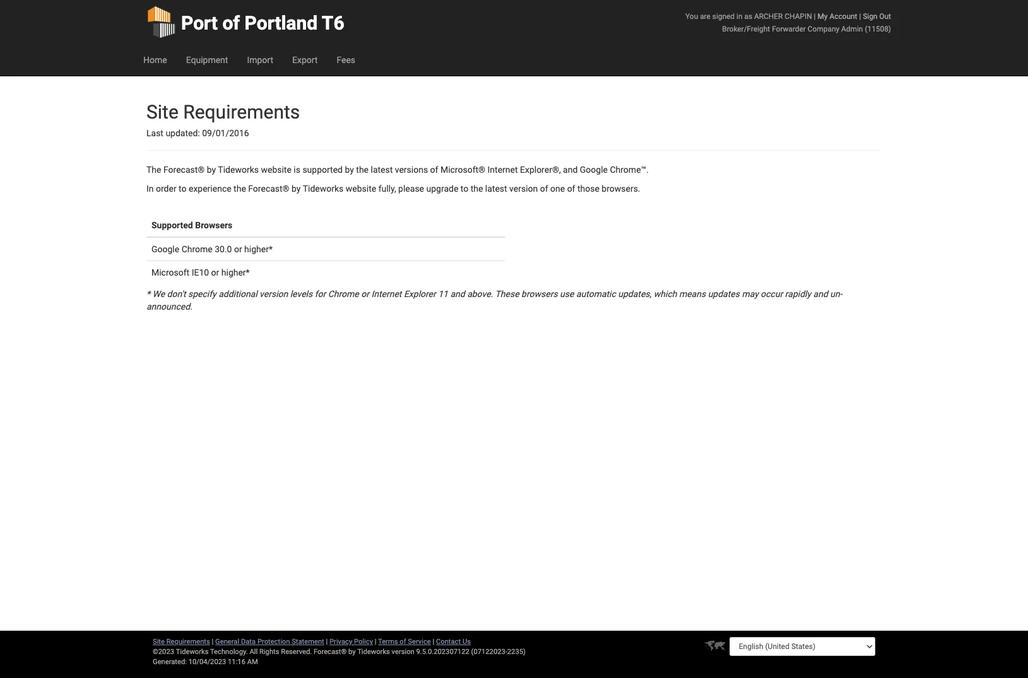 Task type: vqa. For each thing, say whether or not it's contained in the screenshot.
VESSELS
no



Task type: locate. For each thing, give the bounding box(es) containing it.
forecast® inside site requirements | general data protection statement | privacy policy | terms of service | contact us ©2023 tideworks technology. all rights reserved. forecast® by tideworks version 9.5.0.202307122 (07122023-2235) generated: 10/04/2023 11:16 am
[[314, 648, 347, 656]]

rapidly
[[785, 289, 811, 299]]

technology.
[[210, 648, 248, 656]]

1 vertical spatial forecast®
[[248, 184, 289, 194]]

0 vertical spatial google
[[580, 165, 608, 175]]

1 horizontal spatial chrome
[[328, 289, 359, 299]]

or right 30.0
[[234, 244, 242, 255]]

contact us link
[[436, 638, 471, 646]]

in
[[146, 184, 154, 194]]

out
[[879, 12, 891, 21]]

higher*
[[244, 244, 273, 255], [221, 268, 250, 278]]

forecast® right experience
[[248, 184, 289, 194]]

or right ie10
[[211, 268, 219, 278]]

site inside site requirements | general data protection statement | privacy policy | terms of service | contact us ©2023 tideworks technology. all rights reserved. forecast® by tideworks version 9.5.0.202307122 (07122023-2235) generated: 10/04/2023 11:16 am
[[153, 638, 165, 646]]

google up those
[[580, 165, 608, 175]]

1 horizontal spatial or
[[234, 244, 242, 255]]

and right 11
[[450, 289, 465, 299]]

or
[[234, 244, 242, 255], [211, 268, 219, 278], [361, 289, 369, 299]]

by
[[207, 165, 216, 175], [345, 165, 354, 175], [292, 184, 301, 194], [348, 648, 356, 656]]

2 horizontal spatial forecast®
[[314, 648, 347, 656]]

privacy policy link
[[329, 638, 373, 646]]

1 vertical spatial requirements
[[166, 638, 210, 646]]

port
[[181, 12, 218, 34]]

latest up fully,
[[371, 165, 393, 175]]

site for site requirements last updated: 09/01/2016
[[146, 101, 178, 123]]

and left un-
[[813, 289, 828, 299]]

site requirements last updated: 09/01/2016
[[146, 101, 300, 138]]

website left fully,
[[346, 184, 376, 194]]

of left one
[[540, 184, 548, 194]]

of inside site requirements | general data protection statement | privacy policy | terms of service | contact us ©2023 tideworks technology. all rights reserved. forecast® by tideworks version 9.5.0.202307122 (07122023-2235) generated: 10/04/2023 11:16 am
[[400, 638, 406, 646]]

requirements inside site requirements last updated: 09/01/2016
[[183, 101, 300, 123]]

policy
[[354, 638, 373, 646]]

browsers
[[195, 220, 232, 231]]

import button
[[238, 44, 283, 76]]

fees button
[[327, 44, 365, 76]]

ie10
[[192, 268, 209, 278]]

0 vertical spatial site
[[146, 101, 178, 123]]

1 horizontal spatial the
[[356, 165, 369, 175]]

general data protection statement link
[[215, 638, 324, 646]]

supported
[[303, 165, 343, 175]]

may
[[742, 289, 758, 299]]

fees
[[337, 55, 355, 65]]

privacy
[[329, 638, 352, 646]]

the down microsoft®
[[471, 184, 483, 194]]

0 horizontal spatial the
[[234, 184, 246, 194]]

website left is
[[261, 165, 291, 175]]

latest down microsoft®
[[485, 184, 507, 194]]

internet left the "explorer®,"
[[488, 165, 518, 175]]

site up last
[[146, 101, 178, 123]]

version down the "explorer®,"
[[509, 184, 538, 194]]

tideworks
[[218, 165, 259, 175], [303, 184, 344, 194], [357, 648, 390, 656]]

additional
[[218, 289, 257, 299]]

0 vertical spatial forecast®
[[163, 165, 205, 175]]

1 vertical spatial website
[[346, 184, 376, 194]]

of up upgrade
[[430, 165, 438, 175]]

generated:
[[153, 658, 187, 666]]

0 horizontal spatial internet
[[371, 289, 402, 299]]

to right "order"
[[179, 184, 187, 194]]

upgrade
[[426, 184, 458, 194]]

tideworks down supported
[[303, 184, 344, 194]]

0 vertical spatial or
[[234, 244, 242, 255]]

forecast® up "order"
[[163, 165, 205, 175]]

version down terms of service "link"
[[392, 648, 414, 656]]

and
[[563, 165, 578, 175], [450, 289, 465, 299], [813, 289, 828, 299]]

2 vertical spatial forecast®
[[314, 648, 347, 656]]

browsers
[[521, 289, 558, 299]]

1 vertical spatial version
[[259, 289, 288, 299]]

by up experience
[[207, 165, 216, 175]]

we
[[152, 289, 165, 299]]

explorer
[[404, 289, 436, 299]]

for
[[315, 289, 326, 299]]

0 vertical spatial internet
[[488, 165, 518, 175]]

of right 'terms'
[[400, 638, 406, 646]]

0 vertical spatial latest
[[371, 165, 393, 175]]

the forecast® by tideworks website is supported by the latest versions of microsoft® internet explorer®, and google chrome™.
[[146, 165, 649, 175]]

0 vertical spatial higher*
[[244, 244, 273, 255]]

by down is
[[292, 184, 301, 194]]

0 horizontal spatial website
[[261, 165, 291, 175]]

to down microsoft®
[[461, 184, 468, 194]]

protection
[[257, 638, 290, 646]]

by down privacy policy "link"
[[348, 648, 356, 656]]

export
[[292, 55, 318, 65]]

tideworks down the 'policy'
[[357, 648, 390, 656]]

0 horizontal spatial or
[[211, 268, 219, 278]]

1 horizontal spatial and
[[563, 165, 578, 175]]

1 vertical spatial chrome
[[328, 289, 359, 299]]

chrome™.
[[610, 165, 649, 175]]

1 vertical spatial or
[[211, 268, 219, 278]]

the
[[146, 165, 161, 175]]

0 horizontal spatial to
[[179, 184, 187, 194]]

rights
[[259, 648, 279, 656]]

0 vertical spatial chrome
[[182, 244, 213, 255]]

site inside site requirements last updated: 09/01/2016
[[146, 101, 178, 123]]

2 horizontal spatial version
[[509, 184, 538, 194]]

requirements
[[183, 101, 300, 123], [166, 638, 210, 646]]

google up microsoft at the left of page
[[151, 244, 179, 255]]

in
[[736, 12, 742, 21]]

the right experience
[[234, 184, 246, 194]]

and up one
[[563, 165, 578, 175]]

version
[[509, 184, 538, 194], [259, 289, 288, 299], [392, 648, 414, 656]]

requirements up 09/01/2016 on the left top
[[183, 101, 300, 123]]

contact
[[436, 638, 461, 646]]

explorer®,
[[520, 165, 561, 175]]

1 vertical spatial internet
[[371, 289, 402, 299]]

or inside * we don't specify additional version levels for chrome or internet explorer 11 and above. these browsers use automatic updates, which means updates may occur rapidly and un- announced.
[[361, 289, 369, 299]]

tideworks up experience
[[218, 165, 259, 175]]

home
[[143, 55, 167, 65]]

1 horizontal spatial website
[[346, 184, 376, 194]]

requirements inside site requirements | general data protection statement | privacy policy | terms of service | contact us ©2023 tideworks technology. all rights reserved. forecast® by tideworks version 9.5.0.202307122 (07122023-2235) generated: 10/04/2023 11:16 am
[[166, 638, 210, 646]]

of right the port
[[222, 12, 240, 34]]

version inside * we don't specify additional version levels for chrome or internet explorer 11 and above. these browsers use automatic updates, which means updates may occur rapidly and un- announced.
[[259, 289, 288, 299]]

9.5.0.202307122
[[416, 648, 469, 656]]

higher* up additional
[[221, 268, 250, 278]]

forecast® down privacy
[[314, 648, 347, 656]]

2 horizontal spatial or
[[361, 289, 369, 299]]

2 horizontal spatial tideworks
[[357, 648, 390, 656]]

site up generated:
[[153, 638, 165, 646]]

2 vertical spatial tideworks
[[357, 648, 390, 656]]

version left 'levels'
[[259, 289, 288, 299]]

1 horizontal spatial tideworks
[[303, 184, 344, 194]]

requirements for site requirements | general data protection statement | privacy policy | terms of service | contact us ©2023 tideworks technology. all rights reserved. forecast® by tideworks version 9.5.0.202307122 (07122023-2235) generated: 10/04/2023 11:16 am
[[166, 638, 210, 646]]

1 horizontal spatial to
[[461, 184, 468, 194]]

or right for
[[361, 289, 369, 299]]

microsoft®
[[440, 165, 485, 175]]

browsers.
[[602, 184, 640, 194]]

occur
[[761, 289, 783, 299]]

1 horizontal spatial version
[[392, 648, 414, 656]]

| up 9.5.0.202307122
[[433, 638, 434, 646]]

service
[[408, 638, 431, 646]]

version inside site requirements | general data protection statement | privacy policy | terms of service | contact us ©2023 tideworks technology. all rights reserved. forecast® by tideworks version 9.5.0.202307122 (07122023-2235) generated: 10/04/2023 11:16 am
[[392, 648, 414, 656]]

09/01/2016
[[202, 128, 249, 138]]

import
[[247, 55, 273, 65]]

0 horizontal spatial latest
[[371, 165, 393, 175]]

1 horizontal spatial google
[[580, 165, 608, 175]]

0 vertical spatial requirements
[[183, 101, 300, 123]]

chrome right for
[[328, 289, 359, 299]]

google chrome 30.0 or higher*
[[151, 244, 273, 255]]

chrome up ie10
[[182, 244, 213, 255]]

internet left the explorer
[[371, 289, 402, 299]]

please
[[398, 184, 424, 194]]

0 horizontal spatial tideworks
[[218, 165, 259, 175]]

0 horizontal spatial forecast®
[[163, 165, 205, 175]]

website
[[261, 165, 291, 175], [346, 184, 376, 194]]

| left my
[[814, 12, 816, 21]]

order
[[156, 184, 176, 194]]

higher* right 30.0
[[244, 244, 273, 255]]

requirements up ©2023 tideworks
[[166, 638, 210, 646]]

the
[[356, 165, 369, 175], [234, 184, 246, 194], [471, 184, 483, 194]]

of right one
[[567, 184, 575, 194]]

1 vertical spatial latest
[[485, 184, 507, 194]]

1 vertical spatial site
[[153, 638, 165, 646]]

account
[[829, 12, 857, 21]]

the up in order to experience the forecast® by tideworks website fully, please upgrade to the latest version of one of those browsers.
[[356, 165, 369, 175]]

forwarder
[[772, 25, 806, 33]]

0 horizontal spatial version
[[259, 289, 288, 299]]

forecast®
[[163, 165, 205, 175], [248, 184, 289, 194], [314, 648, 347, 656]]

2 vertical spatial or
[[361, 289, 369, 299]]

0 horizontal spatial google
[[151, 244, 179, 255]]

of
[[222, 12, 240, 34], [430, 165, 438, 175], [540, 184, 548, 194], [567, 184, 575, 194], [400, 638, 406, 646]]

fully,
[[378, 184, 396, 194]]

2 vertical spatial version
[[392, 648, 414, 656]]



Task type: describe. For each thing, give the bounding box(es) containing it.
11:16
[[228, 658, 245, 666]]

all
[[250, 648, 258, 656]]

those
[[577, 184, 599, 194]]

1 to from the left
[[179, 184, 187, 194]]

portland
[[245, 12, 318, 34]]

requirements for site requirements last updated: 09/01/2016
[[183, 101, 300, 123]]

port of portland t6
[[181, 12, 344, 34]]

you
[[685, 12, 698, 21]]

admin
[[841, 25, 863, 33]]

versions
[[395, 165, 428, 175]]

home button
[[134, 44, 176, 76]]

1 horizontal spatial forecast®
[[248, 184, 289, 194]]

updated:
[[166, 128, 200, 138]]

in order to experience the forecast® by tideworks website fully, please upgrade to the latest version of one of those browsers.
[[146, 184, 640, 194]]

sign out link
[[863, 12, 891, 21]]

by inside site requirements | general data protection statement | privacy policy | terms of service | contact us ©2023 tideworks technology. all rights reserved. forecast® by tideworks version 9.5.0.202307122 (07122023-2235) generated: 10/04/2023 11:16 am
[[348, 648, 356, 656]]

means
[[679, 289, 706, 299]]

levels
[[290, 289, 313, 299]]

data
[[241, 638, 256, 646]]

0 vertical spatial version
[[509, 184, 538, 194]]

1 horizontal spatial internet
[[488, 165, 518, 175]]

2235)
[[507, 648, 526, 656]]

* we don't specify additional version levels for chrome or internet explorer 11 and above. these browsers use automatic updates, which means updates may occur rapidly and un- announced.
[[146, 289, 842, 312]]

| left sign
[[859, 12, 861, 21]]

2 horizontal spatial the
[[471, 184, 483, 194]]

site requirements link
[[153, 638, 210, 646]]

site requirements | general data protection statement | privacy policy | terms of service | contact us ©2023 tideworks technology. all rights reserved. forecast® by tideworks version 9.5.0.202307122 (07122023-2235) generated: 10/04/2023 11:16 am
[[153, 638, 526, 666]]

general
[[215, 638, 239, 646]]

updates,
[[618, 289, 651, 299]]

terms of service link
[[378, 638, 431, 646]]

is
[[294, 165, 300, 175]]

one
[[550, 184, 565, 194]]

tideworks inside site requirements | general data protection statement | privacy policy | terms of service | contact us ©2023 tideworks technology. all rights reserved. forecast® by tideworks version 9.5.0.202307122 (07122023-2235) generated: 10/04/2023 11:16 am
[[357, 648, 390, 656]]

un-
[[830, 289, 842, 299]]

archer
[[754, 12, 783, 21]]

1 vertical spatial google
[[151, 244, 179, 255]]

0 horizontal spatial and
[[450, 289, 465, 299]]

specify
[[188, 289, 216, 299]]

experience
[[189, 184, 231, 194]]

you are signed in as archer chapin | my account | sign out broker/freight forwarder company admin (11508)
[[685, 12, 891, 33]]

chapin
[[785, 12, 812, 21]]

equipment
[[186, 55, 228, 65]]

export button
[[283, 44, 327, 76]]

internet inside * we don't specify additional version levels for chrome or internet explorer 11 and above. these browsers use automatic updates, which means updates may occur rapidly and un- announced.
[[371, 289, 402, 299]]

am
[[247, 658, 258, 666]]

2 horizontal spatial and
[[813, 289, 828, 299]]

supported
[[151, 220, 193, 231]]

my account link
[[818, 12, 857, 21]]

by right supported
[[345, 165, 354, 175]]

are
[[700, 12, 710, 21]]

above.
[[467, 289, 493, 299]]

port of portland t6 link
[[146, 0, 344, 44]]

2 to from the left
[[461, 184, 468, 194]]

t6
[[322, 12, 344, 34]]

(07122023-
[[471, 648, 507, 656]]

30.0
[[215, 244, 232, 255]]

11
[[438, 289, 448, 299]]

site for site requirements | general data protection statement | privacy policy | terms of service | contact us ©2023 tideworks technology. all rights reserved. forecast® by tideworks version 9.5.0.202307122 (07122023-2235) generated: 10/04/2023 11:16 am
[[153, 638, 165, 646]]

last
[[146, 128, 163, 138]]

1 vertical spatial tideworks
[[303, 184, 344, 194]]

reserved.
[[281, 648, 312, 656]]

company
[[808, 25, 839, 33]]

microsoft ie10 or higher*
[[151, 268, 250, 278]]

1 vertical spatial higher*
[[221, 268, 250, 278]]

of inside port of portland t6 link
[[222, 12, 240, 34]]

which
[[654, 289, 677, 299]]

signed
[[712, 12, 735, 21]]

broker/freight
[[722, 25, 770, 33]]

my
[[818, 12, 828, 21]]

0 vertical spatial website
[[261, 165, 291, 175]]

us
[[463, 638, 471, 646]]

| left general
[[212, 638, 214, 646]]

statement
[[292, 638, 324, 646]]

as
[[744, 12, 752, 21]]

supported browsers
[[151, 220, 232, 231]]

©2023 tideworks
[[153, 648, 209, 656]]

| left privacy
[[326, 638, 328, 646]]

use
[[560, 289, 574, 299]]

updates
[[708, 289, 740, 299]]

chrome inside * we don't specify additional version levels for chrome or internet explorer 11 and above. these browsers use automatic updates, which means updates may occur rapidly and un- announced.
[[328, 289, 359, 299]]

sign
[[863, 12, 877, 21]]

these
[[495, 289, 519, 299]]

0 vertical spatial tideworks
[[218, 165, 259, 175]]

automatic
[[576, 289, 616, 299]]

don't
[[167, 289, 186, 299]]

1 horizontal spatial latest
[[485, 184, 507, 194]]

0 horizontal spatial chrome
[[182, 244, 213, 255]]

| right the 'policy'
[[375, 638, 376, 646]]

equipment button
[[176, 44, 238, 76]]



